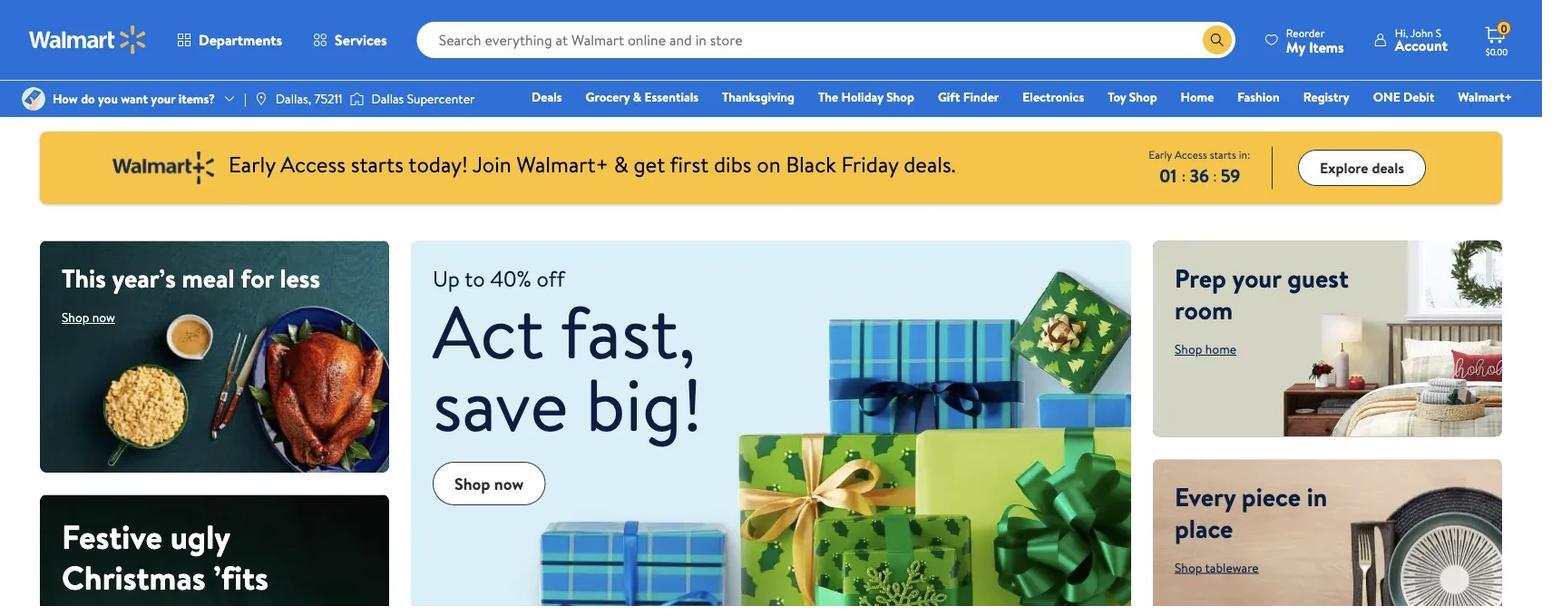 Task type: locate. For each thing, give the bounding box(es) containing it.
want
[[121, 90, 148, 107]]

0 vertical spatial &
[[633, 88, 642, 106]]

0 horizontal spatial &
[[614, 149, 628, 179]]

this
[[62, 260, 106, 296]]

1 horizontal spatial :
[[1213, 166, 1217, 186]]

shop
[[886, 88, 914, 106], [1129, 88, 1157, 106], [62, 308, 89, 326], [1175, 340, 1202, 358], [455, 472, 490, 495], [1175, 558, 1202, 576]]

01
[[1160, 163, 1177, 188]]

early
[[1149, 147, 1172, 162], [229, 149, 275, 179]]

shop now for this year's meal for less
[[62, 308, 115, 326]]

 image right 75211 on the top left of page
[[350, 90, 364, 108]]

starts inside early access starts in: 01 : 36 : 59
[[1210, 147, 1236, 162]]

2 : from the left
[[1213, 166, 1217, 186]]

early down |
[[229, 149, 275, 179]]

deals.
[[904, 149, 956, 179]]

friday
[[841, 149, 899, 179]]

less
[[280, 260, 320, 296]]

0 vertical spatial shop now
[[62, 308, 115, 326]]

s
[[1436, 25, 1442, 40]]

shop down this
[[62, 308, 89, 326]]

&
[[633, 88, 642, 106], [614, 149, 628, 179]]

0 vertical spatial walmart+
[[1458, 88, 1512, 106]]

shop down the save
[[455, 472, 490, 495]]

get
[[634, 149, 665, 179]]

1 horizontal spatial access
[[1175, 147, 1207, 162]]

1 horizontal spatial shop now link
[[433, 462, 545, 505]]

access down dallas, 75211
[[281, 149, 346, 179]]

|
[[244, 90, 247, 107]]

act
[[433, 280, 544, 381]]

explore deals button
[[1298, 150, 1426, 186]]

walmart+ link
[[1450, 87, 1520, 107]]

shop right toy
[[1129, 88, 1157, 106]]

join
[[473, 149, 511, 179]]

room
[[1175, 292, 1233, 328]]

your right want
[[151, 90, 175, 107]]

big!
[[586, 353, 703, 454]]

1 horizontal spatial now
[[494, 472, 524, 495]]

0
[[1501, 21, 1507, 36]]

toy shop link
[[1100, 87, 1165, 107]]

0 horizontal spatial shop now link
[[62, 308, 115, 326]]

 image
[[22, 87, 45, 111], [350, 90, 364, 108]]

how
[[53, 90, 78, 107]]

reorder
[[1286, 25, 1325, 40]]

starts left today!
[[351, 149, 404, 179]]

explore
[[1320, 158, 1369, 178]]

shop now link down the save
[[433, 462, 545, 505]]

1 vertical spatial shop now
[[455, 472, 524, 495]]

shop now link down this
[[62, 308, 115, 326]]

early access starts today! join walmart+ & get first dibs on black friday deals.
[[229, 149, 956, 179]]

 image
[[254, 92, 268, 106]]

shop now link
[[62, 308, 115, 326], [433, 462, 545, 505]]

holiday
[[841, 88, 883, 106]]

early inside early access starts in: 01 : 36 : 59
[[1149, 147, 1172, 162]]

my
[[1286, 37, 1306, 57]]

early up 01
[[1149, 147, 1172, 162]]

shop now for act fast, save big!
[[455, 472, 524, 495]]

home
[[1205, 340, 1237, 358]]

departments
[[199, 30, 282, 50]]

account
[[1395, 35, 1448, 55]]

1 horizontal spatial early
[[1149, 147, 1172, 162]]

1 vertical spatial shop now link
[[433, 462, 545, 505]]

1 horizontal spatial starts
[[1210, 147, 1236, 162]]

0 vertical spatial shop now link
[[62, 308, 115, 326]]

:
[[1182, 166, 1186, 186], [1213, 166, 1217, 186]]

0 horizontal spatial  image
[[22, 87, 45, 111]]

: left the 59
[[1213, 166, 1217, 186]]

registry link
[[1295, 87, 1358, 107]]

walmart+ down deals
[[517, 149, 609, 179]]

0 horizontal spatial starts
[[351, 149, 404, 179]]

 image for dallas supercenter
[[350, 90, 364, 108]]

electronics
[[1023, 88, 1084, 106]]

access inside early access starts in: 01 : 36 : 59
[[1175, 147, 1207, 162]]

1 vertical spatial now
[[494, 472, 524, 495]]

0 horizontal spatial shop now
[[62, 308, 115, 326]]

your right prep
[[1233, 260, 1281, 296]]

items?
[[178, 90, 215, 107]]

tableware
[[1205, 558, 1259, 576]]

the holiday shop
[[818, 88, 914, 106]]

shop left home on the bottom right of the page
[[1175, 340, 1202, 358]]

early for early access starts in: 01 : 36 : 59
[[1149, 147, 1172, 162]]

meal
[[182, 260, 235, 296]]

1 horizontal spatial walmart+
[[1458, 88, 1512, 106]]

access for early access starts in: 01 : 36 : 59
[[1175, 147, 1207, 162]]

shop for act fast, save big!
[[455, 472, 490, 495]]

search icon image
[[1210, 33, 1225, 47]]

0 horizontal spatial walmart+
[[517, 149, 609, 179]]

save
[[433, 353, 568, 454]]

walmart+ down the $0.00
[[1458, 88, 1512, 106]]

grocery & essentials link
[[578, 87, 707, 107]]

access
[[1175, 147, 1207, 162], [281, 149, 346, 179]]

dibs
[[714, 149, 752, 179]]

access for early access starts today! join walmart+ & get first dibs on black friday deals.
[[281, 149, 346, 179]]

0 horizontal spatial your
[[151, 90, 175, 107]]

& right grocery
[[633, 88, 642, 106]]

shop home link
[[1175, 340, 1237, 358]]

1 horizontal spatial shop now
[[455, 472, 524, 495]]

first
[[670, 149, 709, 179]]

home
[[1181, 88, 1214, 106]]

in:
[[1239, 147, 1250, 162]]

festive
[[62, 514, 162, 559]]

1 horizontal spatial  image
[[350, 90, 364, 108]]

access up "36"
[[1175, 147, 1207, 162]]

0 horizontal spatial now
[[92, 308, 115, 326]]

early for early access starts today! join walmart+ & get first dibs on black friday deals.
[[229, 149, 275, 179]]

starts left in:
[[1210, 147, 1236, 162]]

now down this
[[92, 308, 115, 326]]

now
[[92, 308, 115, 326], [494, 472, 524, 495]]

0 vertical spatial now
[[92, 308, 115, 326]]

0 horizontal spatial access
[[281, 149, 346, 179]]

shop now
[[62, 308, 115, 326], [455, 472, 524, 495]]

starts for in:
[[1210, 147, 1236, 162]]

do
[[81, 90, 95, 107]]

0 horizontal spatial :
[[1182, 166, 1186, 186]]

now down the save
[[494, 472, 524, 495]]

shop right holiday
[[886, 88, 914, 106]]

electronics link
[[1015, 87, 1092, 107]]

gift finder link
[[930, 87, 1007, 107]]

shop home
[[1175, 340, 1237, 358]]

walmart+
[[1458, 88, 1512, 106], [517, 149, 609, 179]]

grocery
[[586, 88, 630, 106]]

shop down place on the bottom right of the page
[[1175, 558, 1202, 576]]

guest
[[1288, 260, 1349, 296]]

supercenter
[[407, 90, 475, 107]]

walmart image
[[29, 25, 147, 54]]

 image left how in the top of the page
[[22, 87, 45, 111]]

shop now down the save
[[455, 472, 524, 495]]

1 horizontal spatial your
[[1233, 260, 1281, 296]]

: left "36"
[[1182, 166, 1186, 186]]

& left the get
[[614, 149, 628, 179]]

starts
[[1210, 147, 1236, 162], [351, 149, 404, 179]]

today!
[[409, 149, 468, 179]]

walmart plus logo image
[[112, 152, 214, 184]]

0 horizontal spatial early
[[229, 149, 275, 179]]

ugly
[[170, 514, 230, 559]]

1 vertical spatial your
[[1233, 260, 1281, 296]]

 image for how do you want your items?
[[22, 87, 45, 111]]

shop now down this
[[62, 308, 115, 326]]



Task type: describe. For each thing, give the bounding box(es) containing it.
shop tableware link
[[1175, 558, 1259, 576]]

0 vertical spatial your
[[151, 90, 175, 107]]

shop for every piece in place
[[1175, 558, 1202, 576]]

year's
[[112, 260, 176, 296]]

festive ugly christmas 'fits
[[62, 514, 269, 600]]

on
[[757, 149, 781, 179]]

1 : from the left
[[1182, 166, 1186, 186]]

shop for prep your guest room
[[1175, 340, 1202, 358]]

hi, john s account
[[1395, 25, 1448, 55]]

shop for this year's meal for less
[[62, 308, 89, 326]]

shop now link for this year's meal for less
[[62, 308, 115, 326]]

your inside prep your guest room
[[1233, 260, 1281, 296]]

act fast, save big!
[[433, 280, 703, 454]]

explore deals
[[1320, 158, 1404, 178]]

early access starts in: 01 : 36 : 59
[[1149, 147, 1250, 188]]

fashion link
[[1230, 87, 1288, 107]]

deals
[[532, 88, 562, 106]]

how do you want your items?
[[53, 90, 215, 107]]

$0.00
[[1486, 45, 1508, 58]]

this year's meal for less
[[62, 260, 320, 296]]

fashion
[[1238, 88, 1280, 106]]

shop now link for act fast, save big!
[[433, 462, 545, 505]]

Search search field
[[417, 22, 1235, 58]]

in
[[1307, 479, 1328, 514]]

dallas
[[371, 90, 404, 107]]

for
[[241, 260, 274, 296]]

dallas,
[[276, 90, 311, 107]]

starts for today!
[[351, 149, 404, 179]]

essentials
[[645, 88, 699, 106]]

toy shop
[[1108, 88, 1157, 106]]

59
[[1221, 163, 1241, 188]]

thanksgiving
[[722, 88, 795, 106]]

fast,
[[560, 280, 696, 381]]

departments button
[[161, 18, 298, 62]]

gift
[[938, 88, 960, 106]]

debit
[[1404, 88, 1435, 106]]

deals link
[[524, 87, 570, 107]]

place
[[1175, 510, 1233, 546]]

every piece in place
[[1175, 479, 1328, 546]]

services
[[335, 30, 387, 50]]

hi,
[[1395, 25, 1408, 40]]

finder
[[963, 88, 999, 106]]

john
[[1411, 25, 1433, 40]]

36
[[1190, 163, 1209, 188]]

one debit link
[[1365, 87, 1443, 107]]

services button
[[298, 18, 402, 62]]

Walmart Site-Wide search field
[[417, 22, 1235, 58]]

one debit
[[1373, 88, 1435, 106]]

you
[[98, 90, 118, 107]]

christmas
[[62, 555, 206, 600]]

1 horizontal spatial &
[[633, 88, 642, 106]]

1 vertical spatial walmart+
[[517, 149, 609, 179]]

grocery & essentials
[[586, 88, 699, 106]]

prep
[[1175, 260, 1226, 296]]

items
[[1309, 37, 1344, 57]]

toy
[[1108, 88, 1126, 106]]

1 vertical spatial &
[[614, 149, 628, 179]]

shop inside "link"
[[886, 88, 914, 106]]

reorder my items
[[1286, 25, 1344, 57]]

home link
[[1173, 87, 1222, 107]]

one
[[1373, 88, 1401, 106]]

dallas supercenter
[[371, 90, 475, 107]]

piece
[[1242, 479, 1301, 514]]

registry
[[1303, 88, 1350, 106]]

now for this year's meal for less
[[92, 308, 115, 326]]

prep your guest room
[[1175, 260, 1349, 328]]

75211
[[314, 90, 342, 107]]

thanksgiving link
[[714, 87, 803, 107]]

the holiday shop link
[[810, 87, 923, 107]]

every
[[1175, 479, 1236, 514]]

now for act fast, save big!
[[494, 472, 524, 495]]

shop tableware
[[1175, 558, 1259, 576]]

'fits
[[213, 555, 269, 600]]

black
[[786, 149, 836, 179]]

gift finder
[[938, 88, 999, 106]]

dallas, 75211
[[276, 90, 342, 107]]

deals
[[1372, 158, 1404, 178]]



Task type: vqa. For each thing, say whether or not it's contained in the screenshot.
bottom SHOP NOW link
yes



